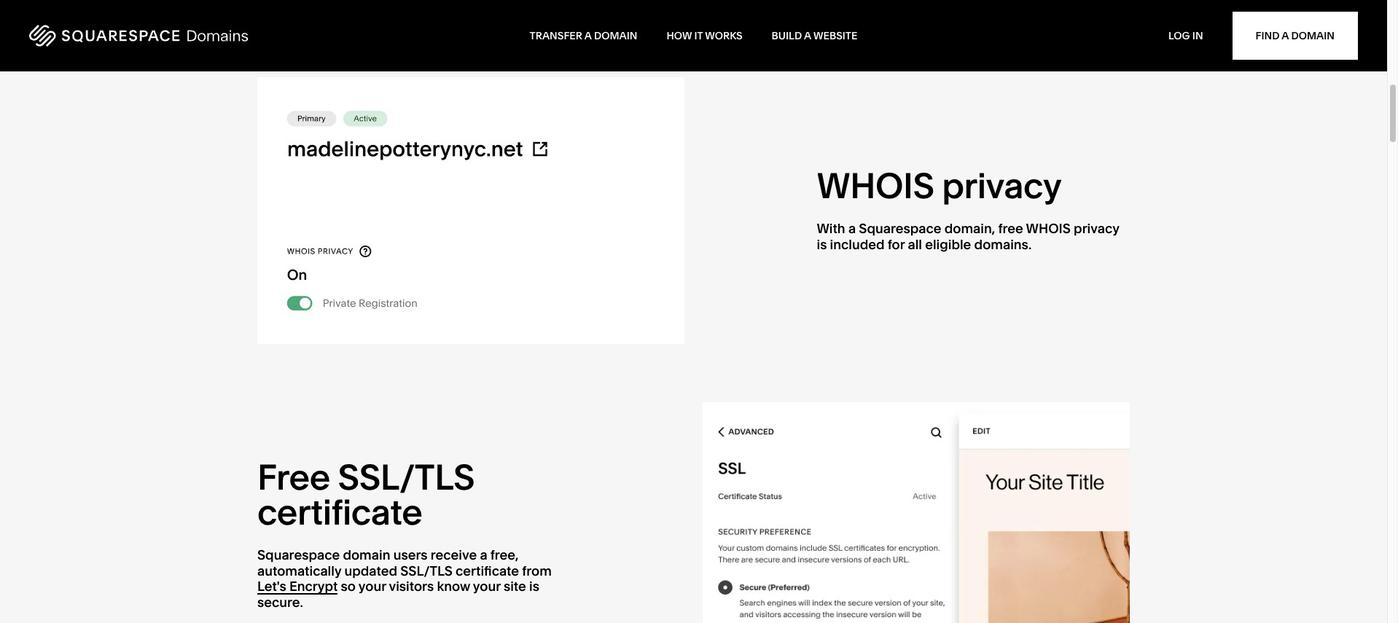 Task type: vqa. For each thing, say whether or not it's contained in the screenshot.
Squarespace within With a Squarespace domain, free WHOIS privacy is included for all eligible domains.
yes



Task type: locate. For each thing, give the bounding box(es) containing it.
a for build
[[805, 29, 812, 42]]

is left the included
[[817, 236, 827, 253]]

squarespace up let's encrypt 'link'
[[257, 547, 340, 564]]

0 horizontal spatial certificate
[[257, 491, 423, 534]]

1 vertical spatial squarespace
[[257, 547, 340, 564]]

certificate inside squarespace domain users receive a free, automatically updated ssl/tls certificate from let's encrypt
[[456, 563, 519, 580]]

0 vertical spatial privacy
[[942, 164, 1062, 207]]

ssl/tls
[[338, 456, 475, 499], [401, 563, 453, 580]]

1 horizontal spatial privacy
[[1074, 220, 1120, 237]]

a left free,
[[480, 547, 488, 564]]

website
[[814, 29, 858, 42]]

squarespace logo image
[[29, 25, 248, 47]]

so your visitors know your site is secure.
[[257, 579, 540, 611]]

a for with
[[849, 220, 856, 237]]

0 vertical spatial ssl/tls
[[338, 456, 475, 499]]

squarespace logo link
[[29, 20, 530, 52]]

squarespace down the whois privacy
[[859, 220, 942, 237]]

whois
[[817, 164, 935, 207], [1027, 220, 1071, 237]]

0 horizontal spatial is
[[530, 579, 540, 595]]

0 vertical spatial certificate
[[257, 491, 423, 534]]

0 vertical spatial squarespace
[[859, 220, 942, 237]]

secure.
[[257, 594, 303, 611]]

1 horizontal spatial whois
[[1027, 220, 1071, 237]]

in
[[1193, 29, 1204, 42]]

site
[[504, 579, 526, 595]]

your
[[359, 579, 386, 595], [473, 579, 501, 595]]

is inside with a squarespace domain, free whois privacy is included for all eligible domains.
[[817, 236, 827, 253]]

0 horizontal spatial whois
[[817, 164, 935, 207]]

0 horizontal spatial squarespace
[[257, 547, 340, 564]]

let's encrypt link
[[257, 579, 338, 595]]

whois privacy
[[817, 164, 1062, 207]]

certificate
[[257, 491, 423, 534], [456, 563, 519, 580]]

build a website link
[[772, 29, 858, 42]]

log in link
[[1169, 29, 1204, 42]]

free
[[257, 456, 330, 499]]

1 vertical spatial ssl/tls
[[401, 563, 453, 580]]

0 horizontal spatial domain
[[343, 547, 391, 564]]

domain inside squarespace domain users receive a free, automatically updated ssl/tls certificate from let's encrypt
[[343, 547, 391, 564]]

0 horizontal spatial your
[[359, 579, 386, 595]]

domain for transfer a domain
[[594, 29, 638, 42]]

1 vertical spatial privacy
[[1074, 220, 1120, 237]]

works
[[705, 29, 743, 42]]

a right build
[[805, 29, 812, 42]]

squarespace
[[859, 220, 942, 237], [257, 547, 340, 564]]

2 horizontal spatial domain
[[1292, 29, 1335, 42]]

a inside with a squarespace domain, free whois privacy is included for all eligible domains.
[[849, 220, 856, 237]]

0 horizontal spatial privacy
[[942, 164, 1062, 207]]

domain up the so
[[343, 547, 391, 564]]

all
[[908, 236, 923, 253]]

it
[[695, 29, 703, 42]]

updated
[[345, 563, 397, 580]]

1 vertical spatial whois
[[1027, 220, 1071, 237]]

certificate left from
[[456, 563, 519, 580]]

a
[[585, 29, 592, 42], [805, 29, 812, 42], [1282, 29, 1290, 42], [849, 220, 856, 237], [480, 547, 488, 564]]

domain for find a domain
[[1292, 29, 1335, 42]]

a right the find at the right top
[[1282, 29, 1290, 42]]

your right the so
[[359, 579, 386, 595]]

domain right the find at the right top
[[1292, 29, 1335, 42]]

is right site
[[530, 579, 540, 595]]

1 vertical spatial is
[[530, 579, 540, 595]]

ssl/tls inside squarespace domain users receive a free, automatically updated ssl/tls certificate from let's encrypt
[[401, 563, 453, 580]]

certificate up updated
[[257, 491, 423, 534]]

whois up the included
[[817, 164, 935, 207]]

1 horizontal spatial certificate
[[456, 563, 519, 580]]

know
[[437, 579, 470, 595]]

how it works link
[[667, 29, 743, 42]]

0 vertical spatial whois
[[817, 164, 935, 207]]

domain right transfer
[[594, 29, 638, 42]]

eligible
[[926, 236, 972, 253]]

1 horizontal spatial your
[[473, 579, 501, 595]]

privacy
[[942, 164, 1062, 207], [1074, 220, 1120, 237]]

a right transfer
[[585, 29, 592, 42]]

find a domain link
[[1233, 12, 1359, 60]]

0 vertical spatial is
[[817, 236, 827, 253]]

1 horizontal spatial domain
[[594, 29, 638, 42]]

how it works
[[667, 29, 743, 42]]

domain
[[594, 29, 638, 42], [1292, 29, 1335, 42], [343, 547, 391, 564]]

whois right free
[[1027, 220, 1071, 237]]

a right with
[[849, 220, 856, 237]]

your left site
[[473, 579, 501, 595]]

1 vertical spatial certificate
[[456, 563, 519, 580]]

from
[[522, 563, 552, 580]]

1 horizontal spatial is
[[817, 236, 827, 253]]

build
[[772, 29, 802, 42]]

is
[[817, 236, 827, 253], [530, 579, 540, 595]]

domains.
[[975, 236, 1032, 253]]

1 horizontal spatial squarespace
[[859, 220, 942, 237]]



Task type: describe. For each thing, give the bounding box(es) containing it.
free,
[[491, 547, 519, 564]]

squarespace domain users receive a free, automatically updated ssl/tls certificate from let's encrypt
[[257, 547, 552, 595]]

so
[[341, 579, 356, 595]]

how
[[667, 29, 692, 42]]

squarespace inside with a squarespace domain, free whois privacy is included for all eligible domains.
[[859, 220, 942, 237]]

privacy inside with a squarespace domain, free whois privacy is included for all eligible domains.
[[1074, 220, 1120, 237]]

with
[[817, 220, 846, 237]]

transfer
[[530, 29, 583, 42]]

let's
[[257, 579, 287, 595]]

a inside squarespace domain users receive a free, automatically updated ssl/tls certificate from let's encrypt
[[480, 547, 488, 564]]

a for transfer
[[585, 29, 592, 42]]

users
[[394, 547, 428, 564]]

whois inside with a squarespace domain, free whois privacy is included for all eligible domains.
[[1027, 220, 1071, 237]]

log
[[1169, 29, 1191, 42]]

automatically
[[257, 563, 342, 580]]

free ssl/tls certificate
[[257, 456, 475, 534]]

encrypt
[[290, 579, 338, 595]]

2 your from the left
[[473, 579, 501, 595]]

log in
[[1169, 29, 1204, 42]]

receive
[[431, 547, 477, 564]]

find
[[1256, 29, 1280, 42]]

free
[[999, 220, 1024, 237]]

find a domain
[[1256, 29, 1335, 42]]

visitors
[[389, 579, 434, 595]]

with a squarespace domain, free whois privacy is included for all eligible domains.
[[817, 220, 1120, 253]]

a for find
[[1282, 29, 1290, 42]]

build a website
[[772, 29, 858, 42]]

domain,
[[945, 220, 996, 237]]

is inside so your visitors know your site is secure.
[[530, 579, 540, 595]]

transfer a domain link
[[530, 29, 638, 42]]

for
[[888, 236, 905, 253]]

included
[[830, 236, 885, 253]]

transfer a domain
[[530, 29, 638, 42]]

1 your from the left
[[359, 579, 386, 595]]

ssl/tls inside free ssl/tls certificate
[[338, 456, 475, 499]]

certificate inside free ssl/tls certificate
[[257, 491, 423, 534]]

squarespace inside squarespace domain users receive a free, automatically updated ssl/tls certificate from let's encrypt
[[257, 547, 340, 564]]



